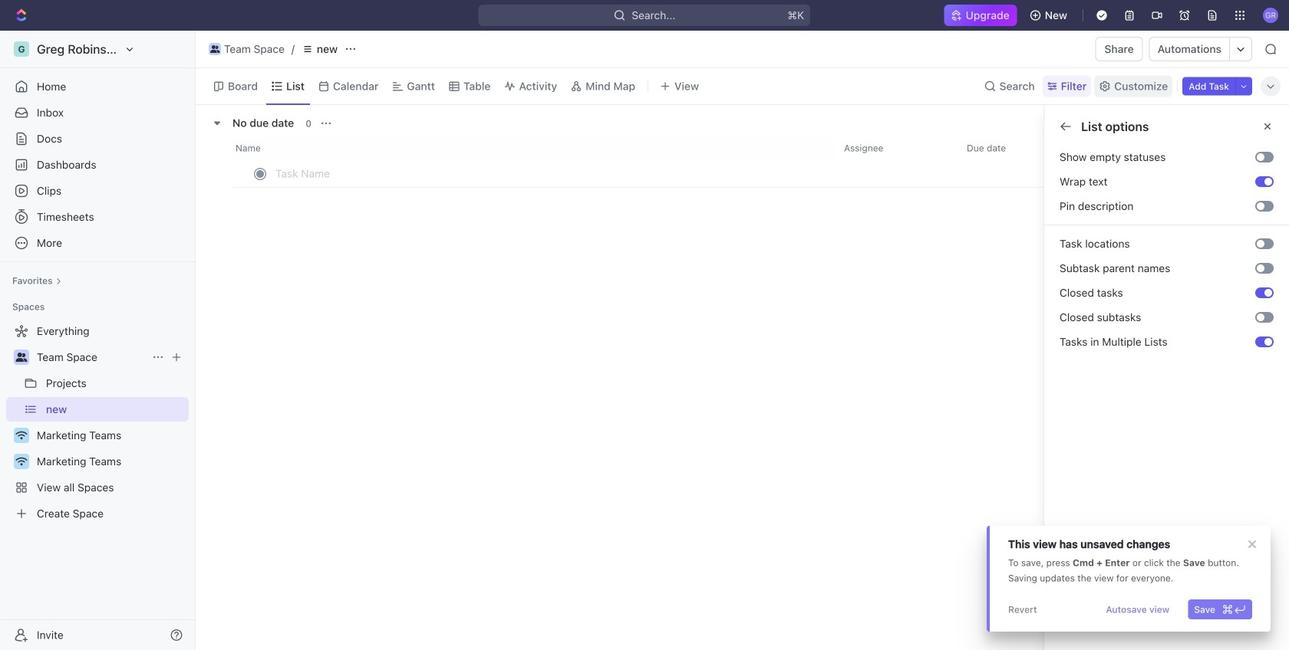 Task type: vqa. For each thing, say whether or not it's contained in the screenshot.
Greg Robinson's Workspace, , ELEMENT
yes



Task type: describe. For each thing, give the bounding box(es) containing it.
Task Name text field
[[276, 161, 724, 186]]

0 vertical spatial user group image
[[210, 45, 220, 53]]

greg robinson's workspace, , element
[[14, 41, 29, 57]]

1 vertical spatial user group image
[[16, 353, 27, 362]]

tree inside sidebar navigation
[[6, 319, 189, 527]]

sidebar navigation
[[0, 31, 199, 651]]



Task type: locate. For each thing, give the bounding box(es) containing it.
1 horizontal spatial user group image
[[210, 45, 220, 53]]

user group image
[[210, 45, 220, 53], [16, 353, 27, 362]]

tree
[[6, 319, 189, 527]]

wifi image
[[16, 431, 27, 441]]

wifi image
[[16, 458, 27, 467]]

0 horizontal spatial user group image
[[16, 353, 27, 362]]



